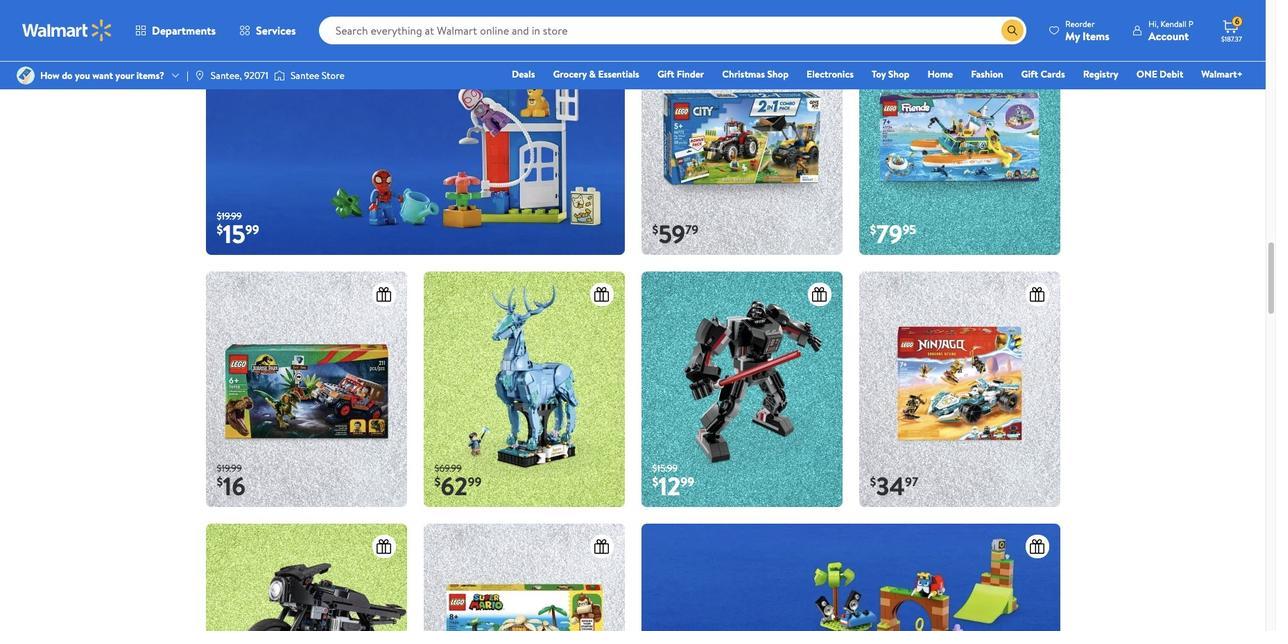 Task type: describe. For each thing, give the bounding box(es) containing it.
items
[[1083, 28, 1110, 43]]

79 inside "$ 59 79"
[[686, 221, 699, 239]]

home link
[[922, 67, 959, 82]]

christmas shop link
[[716, 67, 795, 82]]

92071
[[244, 69, 268, 83]]

want
[[92, 69, 113, 83]]

12
[[659, 470, 681, 504]]

$ inside $19.99 $ 16
[[217, 474, 223, 491]]

deals link
[[506, 67, 541, 82]]

34
[[876, 470, 905, 504]]

$ 59 79
[[652, 217, 699, 252]]

christmas shop
[[722, 67, 789, 81]]

registry link
[[1077, 67, 1125, 82]]

$ inside "$ 59 79"
[[652, 221, 659, 239]]

finder
[[677, 67, 704, 81]]

lego star wars darth vader mech 75368 buildable action figure featuring a lightsaber and a cockpit that opens, this collectible star wars toy, christmas stocking stuffer for kids ages 6 and up image
[[641, 272, 842, 508]]

 image for santee, 92071
[[194, 70, 205, 81]]

electronics
[[807, 67, 854, 81]]

gift cards link
[[1015, 67, 1072, 82]]

toy shop link
[[866, 67, 916, 82]]

$ inside $15.99 $ 12 99
[[652, 474, 659, 491]]

walmart+ link
[[1195, 67, 1249, 82]]

lego city big wheel gift set 66772, 2 in 1 tractor and construction digger building toy plus farm garden & scarecrow bonus pack, great  christmas for boys girls ages 5 up image
[[641, 20, 842, 255]]

$15.99 $ 12 99
[[652, 462, 695, 504]]

one debit link
[[1130, 67, 1190, 82]]

store
[[322, 69, 345, 83]]

15
[[223, 217, 245, 252]]

shop for christmas shop
[[767, 67, 789, 81]]

$ 79 95
[[870, 217, 916, 252]]

santee store
[[291, 69, 345, 83]]

Search search field
[[319, 17, 1027, 44]]

62
[[441, 470, 468, 504]]

$19.99 $ 16
[[217, 462, 246, 504]]

search icon image
[[1007, 25, 1018, 36]]

one debit
[[1137, 67, 1184, 81]]

grocery & essentials
[[553, 67, 639, 81]]

fashion
[[971, 67, 1003, 81]]

6 $187.37
[[1222, 15, 1242, 44]]

registry
[[1083, 67, 1119, 81]]

items?
[[136, 69, 164, 83]]

97
[[905, 474, 919, 491]]

essentials
[[598, 67, 639, 81]]

santee,
[[211, 69, 242, 83]]

&
[[589, 67, 596, 81]]

home
[[928, 67, 953, 81]]

p
[[1189, 18, 1194, 29]]

gift for gift finder
[[658, 67, 675, 81]]

$69.99
[[435, 462, 462, 476]]

your
[[115, 69, 134, 83]]

$69.99 $ 62 99
[[435, 462, 482, 504]]

walmart+
[[1202, 67, 1243, 81]]

lego friends sea rescue boat 41734 building toy set for boys & girls ages 7+ who love the sea, includes 4 mini-dolls, a submarine, baby dolphin and toy accessories for ocean life role play image
[[859, 20, 1060, 255]]



Task type: vqa. For each thing, say whether or not it's contained in the screenshot.
$ in the $ 34 97
yes



Task type: locate. For each thing, give the bounding box(es) containing it.
santee
[[291, 69, 319, 83]]

lego ninjago zane's dragon power spinjitzu race car 71791 building toy set, features a ninja car, 2 hover flyers, dragon and 4 minifigures, christmas gift idea for 7 year old boys and girls image
[[859, 272, 1060, 508]]

$15.99
[[652, 462, 678, 476]]

kendall
[[1161, 18, 1187, 29]]

1 horizontal spatial  image
[[194, 70, 205, 81]]

cards
[[1041, 67, 1065, 81]]

 image right |
[[194, 70, 205, 81]]

toy
[[872, 67, 886, 81]]

1 horizontal spatial gift
[[1021, 67, 1038, 81]]

0 horizontal spatial 99
[[245, 221, 259, 239]]

hi, kendall p account
[[1149, 18, 1194, 43]]

2 $19.99 from the top
[[217, 462, 242, 476]]

lego harry potter expecto patronum 76414 collectible 2 in 1 building set, build and display patronus set for teens and fans of the wizarding world, harry potter christmas gift idea image
[[423, 272, 625, 508]]

$ inside $ 34 97
[[870, 474, 876, 491]]

 image
[[17, 67, 35, 85], [194, 70, 205, 81]]

grocery & essentials link
[[547, 67, 646, 82]]

 image for how do you want your items?
[[17, 67, 35, 85]]

0 horizontal spatial 79
[[686, 221, 699, 239]]

reorder my items
[[1066, 18, 1110, 43]]

$19.99 inside $19.99 $ 16
[[217, 462, 242, 476]]

reorder
[[1066, 18, 1095, 29]]

59
[[659, 217, 686, 252]]

services button
[[228, 14, 308, 47]]

lego duplo marvel spider-man's house 10995, with spidey, ghost-spider and bootsie the cat minifigures, spidey and his amazing friends super hero christmas gift idea for toddlers, boys, and girls image
[[206, 20, 625, 255]]

99 for 12
[[681, 474, 695, 491]]

lego jurassic park dilophosaurus ambush 76958 building toy set for jurassic park 30th anniversary, dinosaur toy with dino figure and jeep car toy; gift idea for grandchildren and kids ages 6 and up image
[[206, 272, 407, 508]]

1 shop from the left
[[767, 67, 789, 81]]

gift
[[658, 67, 675, 81], [1021, 67, 1038, 81]]

6
[[1235, 15, 1240, 27]]

gift finder link
[[651, 67, 711, 82]]

1 horizontal spatial shop
[[888, 67, 910, 81]]

$19.99 inside $19.99 $ 15 99
[[217, 209, 242, 223]]

 image left how
[[17, 67, 35, 85]]

services
[[256, 23, 296, 38]]

shop right "christmas"
[[767, 67, 789, 81]]

one
[[1137, 67, 1158, 81]]

1 vertical spatial $19.99
[[217, 462, 242, 476]]

my
[[1066, 28, 1080, 43]]

2 horizontal spatial 99
[[681, 474, 695, 491]]

departments button
[[123, 14, 228, 47]]

deals
[[512, 67, 535, 81]]

0 horizontal spatial gift
[[658, 67, 675, 81]]

shop right toy
[[888, 67, 910, 81]]

$187.37
[[1222, 34, 1242, 44]]

santee, 92071
[[211, 69, 268, 83]]

$
[[217, 221, 223, 239], [652, 221, 659, 239], [870, 221, 876, 239], [217, 474, 223, 491], [435, 474, 441, 491], [652, 474, 659, 491], [870, 474, 876, 491]]

$19.99 $ 15 99
[[217, 209, 259, 252]]

do
[[62, 69, 73, 83]]

99
[[245, 221, 259, 239], [468, 474, 482, 491], [681, 474, 695, 491]]

shop inside "link"
[[888, 67, 910, 81]]

99 for 15
[[245, 221, 259, 239]]

$ inside $ 79 95
[[870, 221, 876, 239]]

debit
[[1160, 67, 1184, 81]]

$19.99
[[217, 209, 242, 223], [217, 462, 242, 476]]

2 shop from the left
[[888, 67, 910, 81]]

$19.99 for 15
[[217, 209, 242, 223]]

99 inside $19.99 $ 15 99
[[245, 221, 259, 239]]

electronics link
[[801, 67, 860, 82]]

$ 34 97
[[870, 470, 919, 504]]

Walmart Site-Wide search field
[[319, 17, 1027, 44]]

hi,
[[1149, 18, 1159, 29]]

$19.99 for 16
[[217, 462, 242, 476]]

0 vertical spatial $19.99
[[217, 209, 242, 223]]

toy shop
[[872, 67, 910, 81]]

79
[[876, 217, 903, 252], [686, 221, 699, 239]]

16
[[223, 470, 246, 504]]

departments
[[152, 23, 216, 38]]

$ inside $69.99 $ 62 99
[[435, 474, 441, 491]]

1 horizontal spatial 99
[[468, 474, 482, 491]]

 image
[[274, 69, 285, 83]]

christmas
[[722, 67, 765, 81]]

0 horizontal spatial shop
[[767, 67, 789, 81]]

1 $19.99 from the top
[[217, 209, 242, 223]]

gift finder
[[658, 67, 704, 81]]

gift for gift cards
[[1021, 67, 1038, 81]]

gift left cards
[[1021, 67, 1038, 81]]

95
[[903, 221, 916, 239]]

99 for 62
[[468, 474, 482, 491]]

you
[[75, 69, 90, 83]]

99 inside $69.99 $ 62 99
[[468, 474, 482, 491]]

grocery
[[553, 67, 587, 81]]

1 horizontal spatial 79
[[876, 217, 903, 252]]

shop for toy shop
[[888, 67, 910, 81]]

$ inside $19.99 $ 15 99
[[217, 221, 223, 239]]

gift left finder
[[658, 67, 675, 81]]

account
[[1149, 28, 1189, 43]]

shop
[[767, 67, 789, 81], [888, 67, 910, 81]]

gift cards
[[1021, 67, 1065, 81]]

how do you want your items?
[[40, 69, 164, 83]]

1 gift from the left
[[658, 67, 675, 81]]

2 gift from the left
[[1021, 67, 1038, 81]]

fashion link
[[965, 67, 1010, 82]]

how
[[40, 69, 60, 83]]

0 horizontal spatial  image
[[17, 67, 35, 85]]

99 inside $15.99 $ 12 99
[[681, 474, 695, 491]]

walmart image
[[22, 19, 112, 42]]

|
[[187, 69, 189, 83]]



